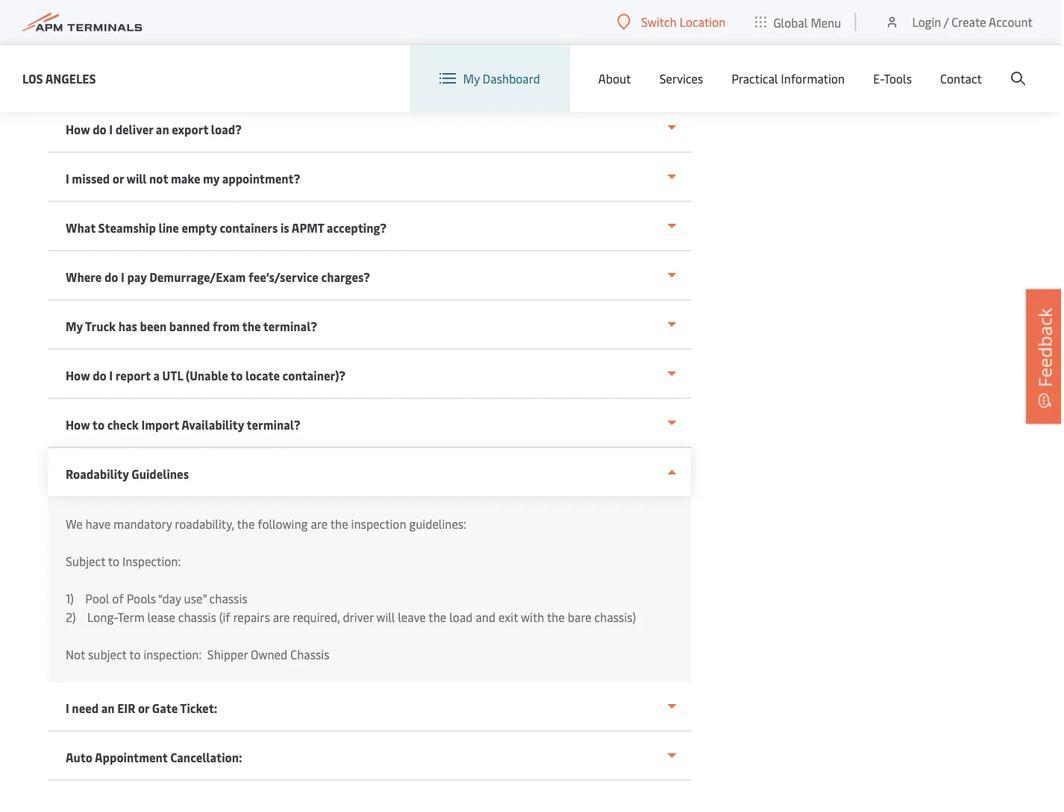 Task type: describe. For each thing, give the bounding box(es) containing it.
the left 'load'
[[429, 610, 447, 626]]

inspection:
[[122, 554, 181, 570]]

driver
[[343, 610, 374, 626]]

i left need
[[66, 701, 69, 717]]

the left inspection
[[331, 517, 348, 533]]

where
[[66, 270, 102, 286]]

e-tools
[[874, 70, 912, 86]]

term
[[118, 610, 145, 626]]

import
[[141, 417, 179, 433]]

to right "subject"
[[129, 647, 141, 663]]

what
[[66, 220, 96, 236]]

what steamship line empty containers is apmt accepting?
[[66, 220, 387, 236]]

not subject to inspection:  shipper owned chassis
[[66, 647, 330, 663]]

locate
[[246, 368, 280, 384]]

e-
[[874, 70, 884, 86]]

0 vertical spatial an
[[156, 122, 169, 138]]

or inside dropdown button
[[138, 701, 149, 717]]

the left following
[[237, 517, 255, 533]]

do for pay
[[104, 270, 118, 286]]

global menu
[[774, 14, 842, 30]]

los
[[22, 70, 43, 86]]

contact button
[[941, 45, 983, 112]]

how do i report a utl (unable to locate container)?
[[66, 368, 346, 384]]

guidelines
[[132, 467, 189, 483]]

account
[[989, 14, 1033, 30]]

auto appointment cancellation: button
[[48, 733, 692, 782]]

auto appointment cancellation:
[[66, 750, 242, 766]]

my
[[203, 171, 220, 187]]

leave
[[398, 610, 426, 626]]

charges?
[[321, 270, 370, 286]]

is
[[281, 220, 289, 236]]

roadability guidelines button
[[48, 449, 692, 497]]

my truck has been banned from the terminal?
[[66, 319, 317, 335]]

switch
[[642, 14, 677, 30]]

1)    pool of pools "day use" chassis 2)    long-term lease chassis (if repairs are required, driver will leave the load and exit with the bare chassis)
[[66, 591, 636, 626]]

location
[[680, 14, 726, 30]]

i inside dropdown button
[[66, 171, 69, 187]]

login
[[913, 14, 942, 30]]

my for my dashboard
[[463, 70, 480, 86]]

login / create account
[[913, 14, 1033, 30]]

subject
[[88, 647, 127, 663]]

line
[[159, 220, 179, 236]]

steamship
[[98, 220, 156, 236]]

how for how do i report a utl (unable to locate container)?
[[66, 368, 90, 384]]

about button
[[599, 45, 631, 112]]

have
[[85, 517, 111, 533]]

will inside dropdown button
[[127, 171, 147, 187]]

my truck has been banned from the terminal? button
[[48, 301, 692, 351]]

mandatory
[[114, 517, 172, 533]]

0 horizontal spatial an
[[101, 701, 115, 717]]

of
[[112, 591, 124, 607]]

terminal? inside "how to check import availability terminal?" dropdown button
[[247, 417, 301, 433]]

services button
[[660, 45, 704, 112]]

i need an eir or gate ticket: button
[[48, 684, 692, 733]]

feedback
[[1033, 308, 1057, 387]]

practical information
[[732, 70, 845, 86]]

angeles
[[45, 70, 96, 86]]

use"
[[184, 591, 207, 607]]

we
[[66, 517, 83, 533]]

what steamship line empty containers is apmt accepting? button
[[48, 203, 692, 252]]

terminal? inside dropdown button
[[263, 319, 317, 335]]

the inside my truck has been banned from the terminal? dropdown button
[[242, 319, 261, 335]]

1 vertical spatial chassis
[[178, 610, 216, 626]]

the right with
[[547, 610, 565, 626]]

export
[[172, 122, 208, 138]]

not
[[149, 171, 168, 187]]

accepting?
[[327, 220, 387, 236]]

subject
[[66, 554, 105, 570]]

roadability
[[66, 467, 129, 483]]

do for deliver
[[93, 122, 107, 138]]

how for how do i deliver an export load?
[[66, 122, 90, 138]]

load?
[[211, 122, 242, 138]]

dashboard
[[483, 70, 540, 86]]

apmt
[[292, 220, 324, 236]]

appointment
[[95, 750, 168, 766]]

bare
[[568, 610, 592, 626]]

appointment?
[[222, 171, 300, 187]]

we have mandatory roadability, the following are the inspection guidelines:
[[66, 517, 467, 533]]

repairs
[[233, 610, 270, 626]]



Task type: vqa. For each thing, say whether or not it's contained in the screenshot.
THE WILL inside the 1)    Pool of Pools "day use" chassis 2)    Long-Term lease chassis (if repairs are required, driver will leave the load and exit with the bare chassis)
yes



Task type: locate. For each thing, give the bounding box(es) containing it.
0 vertical spatial terminal?
[[263, 319, 317, 335]]

terminal? down the "locate"
[[247, 417, 301, 433]]

do left report
[[93, 368, 107, 384]]

the right from
[[242, 319, 261, 335]]

1 vertical spatial terminal?
[[247, 417, 301, 433]]

how do i deliver an export load? button
[[48, 104, 692, 153]]

0 vertical spatial chassis
[[209, 591, 248, 607]]

an left 'export'
[[156, 122, 169, 138]]

demurrage/exam
[[149, 270, 246, 286]]

lease
[[148, 610, 175, 626]]

0 horizontal spatial or
[[113, 171, 124, 187]]

owned
[[251, 647, 288, 663]]

1 horizontal spatial are
[[311, 517, 328, 533]]

1 vertical spatial will
[[376, 610, 395, 626]]

chassis up (if
[[209, 591, 248, 607]]

2 vertical spatial do
[[93, 368, 107, 384]]

make
[[171, 171, 200, 187]]

about
[[599, 70, 631, 86]]

been
[[140, 319, 167, 335]]

do left deliver
[[93, 122, 107, 138]]

an
[[156, 122, 169, 138], [101, 701, 115, 717]]

truck
[[85, 319, 116, 335]]

cancellation:
[[170, 750, 242, 766]]

0 vertical spatial will
[[127, 171, 147, 187]]

how do i deliver an export load?
[[66, 122, 242, 138]]

my left truck
[[66, 319, 83, 335]]

i missed or will not make my appointment?
[[66, 171, 300, 187]]

i left the pay
[[121, 270, 125, 286]]

to right 'subject'
[[108, 554, 120, 570]]

create
[[952, 14, 987, 30]]

global
[[774, 14, 808, 30]]

i left deliver
[[109, 122, 113, 138]]

gate
[[152, 701, 178, 717]]

"day
[[158, 591, 181, 607]]

0 vertical spatial are
[[311, 517, 328, 533]]

where do i pay demurrage/exam fee's/service charges?
[[66, 270, 370, 286]]

are inside 1)    pool of pools "day use" chassis 2)    long-term lease chassis (if repairs are required, driver will leave the load and exit with the bare chassis)
[[273, 610, 290, 626]]

menu
[[811, 14, 842, 30]]

1 vertical spatial how
[[66, 368, 90, 384]]

empty
[[182, 220, 217, 236]]

1 vertical spatial my
[[66, 319, 83, 335]]

0 vertical spatial do
[[93, 122, 107, 138]]

los angeles link
[[22, 69, 96, 88]]

i for report
[[109, 368, 113, 384]]

2 how from the top
[[66, 368, 90, 384]]

my for my truck has been banned from the terminal?
[[66, 319, 83, 335]]

i need an eir or gate ticket:
[[66, 701, 217, 717]]

my left dashboard at the top of the page
[[463, 70, 480, 86]]

my dashboard button
[[440, 45, 540, 112]]

how down truck
[[66, 368, 90, 384]]

chassis)
[[595, 610, 636, 626]]

0 vertical spatial or
[[113, 171, 124, 187]]

banned
[[169, 319, 210, 335]]

to left the "locate"
[[231, 368, 243, 384]]

are right repairs
[[273, 610, 290, 626]]

how up missed
[[66, 122, 90, 138]]

information
[[781, 70, 845, 86]]

1 vertical spatial an
[[101, 701, 115, 717]]

pools
[[127, 591, 156, 607]]

1 how from the top
[[66, 122, 90, 138]]

will left not
[[127, 171, 147, 187]]

required,
[[293, 610, 340, 626]]

need
[[72, 701, 99, 717]]

how to check import availability terminal?
[[66, 417, 301, 433]]

where do i pay demurrage/exam fee's/service charges? button
[[48, 252, 692, 301]]

to left check
[[92, 417, 105, 433]]

do left the pay
[[104, 270, 118, 286]]

practical
[[732, 70, 778, 86]]

e-tools button
[[874, 45, 912, 112]]

1 horizontal spatial an
[[156, 122, 169, 138]]

check
[[107, 417, 139, 433]]

services
[[660, 70, 704, 86]]

load
[[450, 610, 473, 626]]

an left eir
[[101, 701, 115, 717]]

roadability guidelines element
[[48, 497, 692, 684]]

1 vertical spatial are
[[273, 610, 290, 626]]

global menu button
[[741, 0, 857, 44]]

subject to inspection:
[[66, 554, 181, 570]]

container)?
[[283, 368, 346, 384]]

shipper
[[207, 647, 248, 663]]

0 vertical spatial my
[[463, 70, 480, 86]]

to
[[231, 368, 243, 384], [92, 417, 105, 433], [108, 554, 120, 570], [129, 647, 141, 663]]

from
[[213, 319, 240, 335]]

availability
[[182, 417, 244, 433]]

1 vertical spatial or
[[138, 701, 149, 717]]

will inside 1)    pool of pools "day use" chassis 2)    long-term lease chassis (if repairs are required, driver will leave the load and exit with the bare chassis)
[[376, 610, 395, 626]]

will
[[127, 171, 147, 187], [376, 610, 395, 626]]

roadability,
[[175, 517, 234, 533]]

tools
[[884, 70, 912, 86]]

report
[[115, 368, 151, 384]]

missed
[[72, 171, 110, 187]]

a
[[153, 368, 160, 384]]

1 horizontal spatial my
[[463, 70, 480, 86]]

terminal? down the fee's/service
[[263, 319, 317, 335]]

i left report
[[109, 368, 113, 384]]

practical information button
[[732, 45, 845, 112]]

my
[[463, 70, 480, 86], [66, 319, 83, 335]]

los angeles
[[22, 70, 96, 86]]

how do i report a utl (unable to locate container)? button
[[48, 351, 692, 400]]

i for pay
[[121, 270, 125, 286]]

following
[[258, 517, 308, 533]]

chassis down use"
[[178, 610, 216, 626]]

are
[[311, 517, 328, 533], [273, 610, 290, 626]]

not
[[66, 647, 85, 663]]

(if
[[219, 610, 230, 626]]

0 vertical spatial how
[[66, 122, 90, 138]]

i for deliver
[[109, 122, 113, 138]]

are right following
[[311, 517, 328, 533]]

0 horizontal spatial my
[[66, 319, 83, 335]]

or inside dropdown button
[[113, 171, 124, 187]]

chassis
[[291, 647, 330, 663]]

1 horizontal spatial or
[[138, 701, 149, 717]]

2 vertical spatial how
[[66, 417, 90, 433]]

pay
[[127, 270, 147, 286]]

0 horizontal spatial are
[[273, 610, 290, 626]]

or right missed
[[113, 171, 124, 187]]

3 how from the top
[[66, 417, 90, 433]]

i left missed
[[66, 171, 69, 187]]

do
[[93, 122, 107, 138], [104, 270, 118, 286], [93, 368, 107, 384]]

1 vertical spatial do
[[104, 270, 118, 286]]

fee's/service
[[249, 270, 319, 286]]

containers
[[220, 220, 278, 236]]

/
[[944, 14, 949, 30]]

feedback button
[[1027, 290, 1062, 424]]

deliver
[[115, 122, 153, 138]]

do for report
[[93, 368, 107, 384]]

will left the leave in the bottom left of the page
[[376, 610, 395, 626]]

i
[[109, 122, 113, 138], [66, 171, 69, 187], [121, 270, 125, 286], [109, 368, 113, 384], [66, 701, 69, 717]]

and
[[476, 610, 496, 626]]

with
[[521, 610, 545, 626]]

how for how to check import availability terminal?
[[66, 417, 90, 433]]

contact
[[941, 70, 983, 86]]

(unable
[[186, 368, 228, 384]]

terminal?
[[263, 319, 317, 335], [247, 417, 301, 433]]

my dashboard
[[463, 70, 540, 86]]

eir
[[117, 701, 135, 717]]

1 horizontal spatial will
[[376, 610, 395, 626]]

how left check
[[66, 417, 90, 433]]

exit
[[499, 610, 518, 626]]

0 horizontal spatial will
[[127, 171, 147, 187]]

or right eir
[[138, 701, 149, 717]]

switch location button
[[618, 14, 726, 30]]



